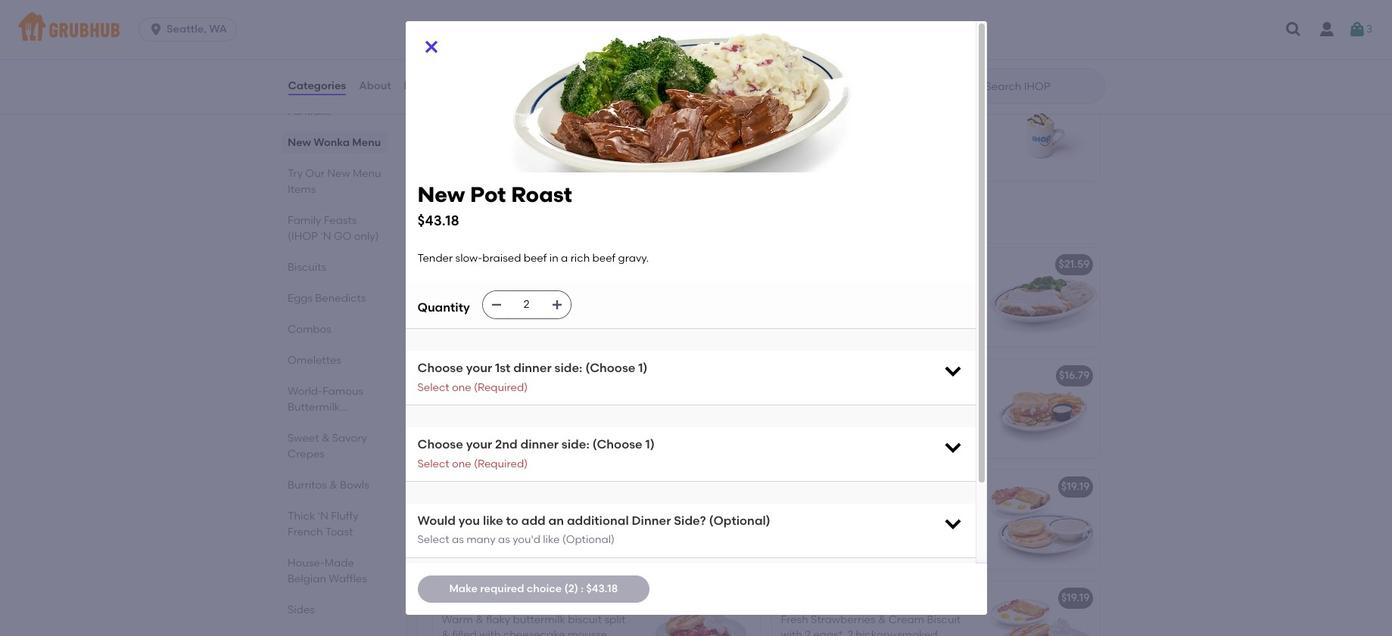 Task type: describe. For each thing, give the bounding box(es) containing it.
dinner for 2nd
[[521, 438, 559, 452]]

svg image inside 3 button
[[1348, 20, 1367, 39]]

0 vertical spatial brew
[[637, 258, 663, 271]]

pork. inside warm & flaky buttermilk biscuit served with hearty gravy, 2 eggs*, 2 pork sausage links, 2 hickory- smoked bacon strips & hash browns. *gravy may contain pork.
[[886, 564, 912, 577]]

Input item quantity number field
[[510, 292, 543, 319]]

served
[[781, 518, 815, 531]]

flaky for hearty
[[825, 502, 850, 515]]

and inside sliced french toast with a side of strawberries, banana and chocolate dipping sauce.
[[893, 18, 913, 31]]

1 vertical spatial our
[[458, 213, 487, 232]]

pot for new pot roast $43.18
[[470, 182, 506, 207]]

side: for 1st
[[555, 361, 583, 376]]

0 vertical spatial try our new menu items
[[287, 167, 381, 196]]

sliced
[[781, 3, 812, 16]]

new for new pot roast $43.18
[[418, 182, 465, 207]]

categories button
[[287, 59, 347, 114]]

warm for warm & flaky buttermilk biscuit split & filled with cheesecake mousse
[[442, 614, 473, 627]]

syrup, for strawberry
[[499, 129, 530, 142]]

1 horizontal spatial try our new menu items
[[430, 213, 622, 232]]

pot for new pot roast
[[468, 370, 485, 383]]

new for new vanilla creamy cold foam cold brew
[[442, 258, 465, 271]]

& left filled
[[442, 629, 450, 637]]

seattle,
[[167, 23, 207, 36]]

strawberries for new fresh strawberries & cream biscuit combo
[[838, 592, 904, 605]]

biscuit for cheesecake
[[568, 614, 602, 627]]

sugar. for scrumdiddlyumptious jr. strawberry hot chocolate
[[781, 176, 812, 188]]

crepes
[[287, 448, 324, 461]]

buttermilk for strawberries
[[513, 614, 566, 627]]

family
[[287, 214, 321, 227]]

hickory- inside warm & flaky buttermilk biscuit served with hearty gravy, 2 eggs*, 2 pork sausage links, 2 hickory- smoked bacon strips & hash browns. *gravy may contain pork.
[[889, 533, 930, 546]]

hearty for flaky
[[842, 518, 875, 531]]

sliced french toast with a side of strawberries, banana and chocolate dipping sauce. button
[[772, 0, 1099, 70]]

$3.23
[[1063, 93, 1090, 105]]

smothered
[[781, 295, 837, 308]]

biscuit down browns.
[[955, 592, 990, 605]]

hatchett
[[329, 89, 375, 102]]

new country fried steak image
[[985, 249, 1099, 347]]

2 strawberry from the left
[[913, 93, 971, 105]]

and inside "1 wonka's perfectly purple pancake, 1 scrambled egg, 1 bacon strip and 1 sausage link"
[[592, 18, 613, 31]]

made
[[324, 557, 354, 570]]

new for new wonka menu
[[287, 136, 311, 149]]

steak
[[905, 280, 933, 293]]

thick
[[287, 510, 315, 523]]

biscuit up split
[[616, 592, 651, 605]]

& left hash
[[890, 549, 898, 561]]

would you like to add an additional dinner side? (optional) select as many as you'd like (optional)
[[418, 514, 771, 547]]

0 vertical spatial in
[[550, 252, 559, 265]]

new fresh strawberries & cream biscuit
[[442, 592, 651, 605]]

gravy. inside a golden-battered beef steak smothered in hearty gravy.  *gravy may contain pork.
[[887, 295, 918, 308]]

*gravy inside a golden-battered beef steak smothered in hearty gravy.  *gravy may contain pork.
[[920, 295, 956, 308]]

filled
[[452, 629, 477, 637]]

fresh for new fresh strawberries & cream biscuit
[[468, 592, 496, 605]]

beef up 'iced'
[[524, 252, 547, 265]]

2 vertical spatial in
[[574, 391, 583, 404]]

go
[[333, 230, 351, 243]]

world-famous buttermilk pancakes sweet & savory crepes
[[287, 385, 367, 461]]

0 vertical spatial tender slow-braised beef in a rich beef gravy.
[[418, 252, 649, 265]]

warm & flaky buttermilk biscuit served with hearty gravy, 2 eggs*, 2 pork sausage links, 2 hickory- smoked bacon strips & hash browns. *gravy may contain pork.
[[781, 502, 968, 577]]

sliced french toast with a side of strawberries, banana and chocolate dipping sauce.
[[781, 3, 968, 46]]

warm & flaky buttermilk biscuit split & filled with cheesecake mousse
[[442, 614, 626, 637]]

1 vertical spatial combo
[[993, 592, 1032, 605]]

beef inside a golden-battered beef steak smothered in hearty gravy.  *gravy may contain pork.
[[879, 280, 903, 293]]

hickory- inside fresh strawberries & cream biscuit with 2 eggs*, 2 hickory-smoke
[[856, 629, 897, 637]]

2nd
[[495, 438, 518, 452]]

foam
[[577, 258, 607, 271]]

scrambled
[[442, 18, 497, 31]]

scrumdiddlyumptious strawberry hot chocolate
[[442, 93, 695, 105]]

wa
[[209, 23, 227, 36]]

biscuit inside fresh strawberries & cream biscuit with 2 eggs*, 2 hickory-smoke
[[927, 614, 961, 627]]

of inside sliced french toast with a side of strawberries, banana and chocolate dipping sauce.
[[938, 3, 949, 16]]

$4.79
[[724, 93, 751, 105]]

1 vertical spatial like
[[543, 534, 560, 547]]

2 vertical spatial menu
[[531, 213, 575, 232]]

benedicts
[[315, 292, 366, 305]]

seattle, wa
[[167, 23, 227, 36]]

0 horizontal spatial items
[[287, 183, 316, 196]]

1 vertical spatial try
[[430, 213, 454, 232]]

3 button
[[1348, 16, 1373, 43]]

(ihop
[[287, 230, 318, 243]]

arabica
[[471, 280, 512, 293]]

your for 1st
[[466, 361, 492, 376]]

new breakfast biscuit sandwich image
[[646, 471, 760, 570]]

strawberries for new fresh strawberries & cream biscuit
[[498, 592, 565, 605]]

(2)
[[564, 583, 578, 596]]

french inside thick 'n fluffy french toast
[[287, 526, 323, 539]]

cream for new fresh strawberries & cream biscuit combo
[[917, 592, 953, 605]]

choose your 1st dinner side: (choose 1) select one (required)
[[418, 361, 648, 394]]

$19.19 for fresh strawberries & cream biscuit with 2 eggs*, 2 hickory-smoke
[[1061, 592, 1090, 605]]

0 vertical spatial combo
[[945, 481, 984, 494]]

you'd
[[513, 534, 541, 547]]

beef up foam.
[[592, 252, 616, 265]]

waffles
[[328, 573, 367, 586]]

famous
[[322, 385, 363, 398]]

svg image inside seattle, wa button
[[148, 22, 164, 37]]

new vanilla creamy cold foam cold brew
[[442, 258, 663, 271]]

(required) for 2nd
[[474, 458, 528, 471]]

1 wonka's perfectly purple pancake, 1 scrambled egg, 1 bacon strip and 1 sausage link button
[[433, 0, 760, 70]]

pancakes
[[287, 417, 337, 430]]

many
[[467, 534, 496, 547]]

gravy,
[[878, 518, 909, 531]]

0 vertical spatial vanilla
[[525, 295, 558, 308]]

sweetened
[[442, 295, 498, 308]]

new fresh strawberries & cream biscuit image
[[646, 582, 760, 637]]

in inside a golden-battered beef steak smothered in hearty gravy.  *gravy may contain pork.
[[839, 295, 848, 308]]

biscuit up the gravy,
[[863, 481, 898, 494]]

iced
[[515, 280, 537, 293]]

a inside sliced french toast with a side of strawberries, banana and chocolate dipping sauce.
[[905, 3, 912, 16]]

(required) for 1st
[[474, 381, 528, 394]]

split
[[604, 614, 626, 627]]

new chicken biscuit sandwich image
[[985, 360, 1099, 458]]

glitter for strawberry
[[579, 160, 609, 173]]

may inside a golden-battered beef steak smothered in hearty gravy.  *gravy may contain pork.
[[781, 311, 804, 323]]

choose for choose your 1st dinner side: (choose 1)
[[418, 361, 463, 376]]

'n inside thick 'n fluffy french toast
[[317, 510, 328, 523]]

1 horizontal spatial $43.18
[[586, 583, 618, 596]]

$16.79 button
[[772, 360, 1099, 458]]

fancake
[[287, 105, 332, 118]]

try inside try our new menu items
[[287, 167, 302, 180]]

roast for new pot roast
[[488, 370, 518, 383]]

$21.59
[[1059, 258, 1090, 271]]

of for scrumdiddlyumptious jr. strawberry hot chocolate
[[918, 145, 928, 158]]

1 horizontal spatial (optional)
[[709, 514, 771, 528]]

additional
[[567, 514, 629, 528]]

house-made belgian waffles
[[287, 557, 367, 586]]

beef up choose your 2nd dinner side: (choose 1) select one (required)
[[548, 391, 571, 404]]

1 chocolate from the left
[[640, 93, 695, 105]]

flaky for filled
[[486, 614, 510, 627]]

1 right egg,
[[525, 18, 529, 31]]

smoked
[[781, 549, 821, 561]]

cold for brew
[[540, 280, 564, 293]]

cream inside fresh strawberries & cream biscuit with 2 eggs*, 2 hickory-smoke
[[889, 614, 925, 627]]

1 horizontal spatial gravy.
[[618, 252, 649, 265]]

select for choose your 2nd dinner side: (choose 1)
[[418, 458, 449, 471]]

one for 1st
[[452, 381, 471, 394]]

link
[[488, 33, 505, 46]]

banana
[[850, 18, 890, 31]]

1 down pancake,
[[615, 18, 619, 31]]

bacon inside "1 wonka's perfectly purple pancake, 1 scrambled egg, 1 bacon strip and 1 sausage link"
[[531, 18, 565, 31]]

hash
[[900, 549, 925, 561]]

breakfast
[[468, 481, 518, 494]]

cold for foam
[[550, 258, 575, 271]]

side: for 2nd
[[562, 438, 590, 452]]

brew inside 100% arabica iced cold brew sweetened with vanilla & topped with a vanilla creamy cold foam.
[[567, 280, 592, 293]]

thick 'n fluffy french toast
[[287, 510, 358, 539]]

french inside sliced french toast with a side of strawberries, banana and chocolate dipping sauce.
[[815, 3, 850, 16]]

1st
[[495, 361, 511, 376]]

purple
[[541, 3, 574, 16]]

& down hash
[[906, 592, 914, 605]]

100%
[[442, 280, 468, 293]]

strips
[[860, 549, 887, 561]]

buttermilk for biscuit
[[852, 502, 905, 515]]

fresh for new fresh strawberries & cream biscuit combo
[[807, 592, 835, 605]]

to
[[506, 514, 519, 528]]

glitter for jr.
[[918, 160, 948, 173]]

$16.79
[[1059, 370, 1090, 383]]

cheesecake
[[503, 629, 565, 637]]

menu inside try our new menu items
[[352, 167, 381, 180]]

buttermilk inside world-famous buttermilk pancakes sweet & savory crepes
[[287, 401, 340, 414]]

pork
[[781, 533, 804, 546]]

new for new breakfast biscuit sandwich
[[442, 481, 465, 494]]

scrumdiddlyumptious jr. strawberry hot chocolate image
[[985, 83, 1099, 181]]

0 vertical spatial slow-
[[455, 252, 482, 265]]

strip
[[567, 18, 590, 31]]

eggs*, inside fresh strawberries & cream biscuit with 2 eggs*, 2 hickory-smoke
[[814, 629, 845, 637]]

about
[[359, 79, 391, 92]]

biscuit down choose your 2nd dinner side: (choose 1) select one (required)
[[521, 481, 556, 494]]

0 vertical spatial rich
[[571, 252, 590, 265]]

topped for jr.
[[871, 129, 909, 142]]

make
[[449, 583, 478, 596]]

beef down new pot roast
[[442, 407, 465, 419]]

creamy
[[511, 311, 550, 323]]

0 vertical spatial braised
[[482, 252, 521, 265]]

eggs
[[287, 292, 312, 305]]

1 vertical spatial buttermilk
[[807, 481, 861, 494]]

'n inside the family feasts (ihop 'n go only)
[[320, 230, 331, 243]]

1 vertical spatial (optional)
[[562, 534, 615, 547]]

make required choice (2) : $43.18
[[449, 583, 618, 596]]

new for new fresh strawberries & cream biscuit
[[442, 592, 465, 605]]

seattle, wa button
[[139, 17, 243, 42]]

hot chocolate flavored with strawberry syrup, topped with whipped topping, a drizzle of chocolate sauce and gold glitter sugar. for strawberry
[[442, 114, 609, 188]]

creamy
[[506, 258, 547, 271]]

new wonka menu
[[287, 136, 381, 149]]

would
[[418, 514, 456, 528]]

select for choose your 1st dinner side: (choose 1)
[[418, 381, 449, 394]]

a inside tender slow-braised beef in a rich beef gravy.
[[585, 391, 592, 404]]

& left bowls
[[329, 479, 337, 492]]

& up filled
[[476, 614, 484, 627]]

2 chocolate from the left
[[995, 93, 1050, 105]]

3
[[1367, 23, 1373, 35]]

reviews
[[404, 79, 446, 92]]

sauce.
[[823, 33, 857, 46]]

new buttermilk biscuit & gravy combo
[[781, 481, 984, 494]]

with inside sliced french toast with a side of strawberries, banana and chocolate dipping sauce.
[[881, 3, 903, 16]]

& left :
[[567, 592, 575, 605]]

1 vertical spatial vanilla
[[475, 311, 509, 323]]

$14.39
[[719, 481, 751, 494]]



Task type: locate. For each thing, give the bounding box(es) containing it.
1 vertical spatial rich
[[595, 391, 614, 404]]

2 topping, from the left
[[828, 145, 872, 158]]

0 horizontal spatial in
[[550, 252, 559, 265]]

1) inside choose your 2nd dinner side: (choose 1) select one (required)
[[646, 438, 655, 452]]

your left the 2nd
[[466, 438, 492, 452]]

0 vertical spatial buttermilk
[[287, 401, 340, 414]]

1 choose from the top
[[418, 361, 463, 376]]

0 vertical spatial one
[[452, 381, 471, 394]]

menu down new wonka menu
[[352, 167, 381, 180]]

1 vertical spatial (required)
[[474, 458, 528, 471]]

new for new buttermilk biscuit & gravy combo
[[781, 481, 804, 494]]

jr.
[[898, 93, 911, 105]]

contain inside a golden-battered beef steak smothered in hearty gravy.  *gravy may contain pork.
[[806, 311, 846, 323]]

biscuits
[[287, 261, 326, 274]]

brew right "foam"
[[637, 258, 663, 271]]

dinner
[[514, 361, 552, 376], [521, 438, 559, 452]]

our up vanilla
[[458, 213, 487, 232]]

new buttermilk biscuit & gravy combo image
[[985, 471, 1099, 570]]

2 your from the top
[[466, 438, 492, 452]]

in right creamy
[[550, 252, 559, 265]]

search icon image
[[961, 77, 979, 95]]

1) for choose your 2nd dinner side: (choose 1)
[[646, 438, 655, 452]]

topped
[[532, 129, 570, 142], [871, 129, 909, 142], [571, 295, 609, 308]]

0 vertical spatial flaky
[[825, 502, 850, 515]]

dinner inside choose your 1st dinner side: (choose 1) select one (required)
[[514, 361, 552, 376]]

0 vertical spatial choose
[[418, 361, 463, 376]]

side: inside choose your 2nd dinner side: (choose 1) select one (required)
[[562, 438, 590, 452]]

contain inside warm & flaky buttermilk biscuit served with hearty gravy, 2 eggs*, 2 pork sausage links, 2 hickory- smoked bacon strips & hash browns. *gravy may contain pork.
[[844, 564, 884, 577]]

0 vertical spatial may
[[781, 311, 804, 323]]

sides
[[287, 604, 315, 617]]

quantity
[[418, 300, 470, 315]]

may down smoked
[[819, 564, 842, 577]]

roast up new vanilla creamy cold foam cold brew
[[511, 182, 572, 207]]

egg,
[[499, 18, 522, 31]]

items up family
[[287, 183, 316, 196]]

2 horizontal spatial of
[[938, 3, 949, 16]]

1 horizontal spatial brew
[[637, 258, 663, 271]]

1 glitter from the left
[[579, 160, 609, 173]]

1 $19.19 from the top
[[1061, 481, 1090, 494]]

1 horizontal spatial drizzle
[[884, 145, 916, 158]]

sausage
[[442, 33, 485, 46], [807, 533, 850, 546]]

svg image
[[1285, 20, 1303, 39], [1348, 20, 1367, 39], [148, 22, 164, 37], [551, 299, 563, 311], [942, 437, 963, 458]]

dinner
[[632, 514, 671, 528]]

1 vertical spatial $43.18
[[586, 583, 618, 596]]

cream down new fresh strawberries & cream biscuit combo
[[889, 614, 925, 627]]

0 vertical spatial warm
[[781, 502, 812, 515]]

as down to
[[498, 534, 510, 547]]

eggs benedicts
[[287, 292, 366, 305]]

1 horizontal spatial syrup,
[[839, 129, 869, 142]]

select inside choose your 2nd dinner side: (choose 1) select one (required)
[[418, 458, 449, 471]]

1 one from the top
[[452, 381, 471, 394]]

0 horizontal spatial hot chocolate flavored with strawberry syrup, topped with whipped topping, a drizzle of chocolate sauce and gold glitter sugar.
[[442, 114, 609, 188]]

0 horizontal spatial combo
[[945, 481, 984, 494]]

1) for choose your 1st dinner side: (choose 1)
[[638, 361, 648, 376]]

(required) down 1st
[[474, 381, 528, 394]]

sausage inside warm & flaky buttermilk biscuit served with hearty gravy, 2 eggs*, 2 pork sausage links, 2 hickory- smoked bacon strips & hash browns. *gravy may contain pork.
[[807, 533, 850, 546]]

syrup, down "scrumdiddlyumptious strawberry hot chocolate"
[[499, 129, 530, 142]]

hearty up the links,
[[842, 518, 875, 531]]

(choose down foam.
[[585, 361, 636, 376]]

$19.19 for warm & flaky buttermilk biscuit served with hearty gravy, 2 eggs*, 2 pork sausage links, 2 hickory- smoked bacon strips & hash browns. *gravy may contain pork.
[[1061, 481, 1090, 494]]

2 hot chocolate flavored with strawberry syrup, topped with whipped topping, a drizzle of chocolate sauce and gold glitter sugar. from the left
[[781, 114, 948, 188]]

select inside choose your 1st dinner side: (choose 1) select one (required)
[[418, 381, 449, 394]]

rich
[[571, 252, 590, 265], [595, 391, 614, 404]]

0 vertical spatial menu
[[352, 136, 381, 149]]

0 horizontal spatial syrup,
[[499, 129, 530, 142]]

bacon down purple
[[531, 18, 565, 31]]

pork. down battered
[[848, 311, 874, 323]]

landen
[[287, 89, 326, 102]]

(optional)
[[709, 514, 771, 528], [562, 534, 615, 547]]

new fresh strawberries & cream biscuit combo image
[[985, 582, 1099, 637]]

syrup, for jr.
[[839, 129, 869, 142]]

syrup, down scrumdiddlyumptious jr. strawberry hot chocolate
[[839, 129, 869, 142]]

hickory- up hash
[[889, 533, 930, 546]]

2 vertical spatial select
[[418, 534, 449, 547]]

1 horizontal spatial vanilla
[[525, 295, 558, 308]]

and
[[592, 18, 613, 31], [893, 18, 913, 31], [530, 160, 551, 173], [869, 160, 890, 173]]

with inside fresh strawberries & cream biscuit with 2 eggs*, 2 hickory-smoke
[[781, 629, 803, 637]]

of down scrumdiddlyumptious jr. strawberry hot chocolate
[[918, 145, 928, 158]]

cold inside 100% arabica iced cold brew sweetened with vanilla & topped with a vanilla creamy cold foam.
[[540, 280, 564, 293]]

our inside try our new menu items
[[305, 167, 324, 180]]

add
[[521, 514, 546, 528]]

(required) down the 2nd
[[474, 458, 528, 471]]

with inside warm & flaky buttermilk biscuit split & filled with cheesecake mousse
[[479, 629, 501, 637]]

hearty inside a golden-battered beef steak smothered in hearty gravy.  *gravy may contain pork.
[[851, 295, 884, 308]]

1 vertical spatial braised
[[507, 391, 545, 404]]

one inside choose your 2nd dinner side: (choose 1) select one (required)
[[452, 458, 471, 471]]

0 vertical spatial bacon
[[531, 18, 565, 31]]

dinner inside choose your 2nd dinner side: (choose 1) select one (required)
[[521, 438, 559, 452]]

choose for choose your 2nd dinner side: (choose 1)
[[418, 438, 463, 452]]

strawberry right jr. on the top of the page
[[913, 93, 971, 105]]

sandwich
[[558, 481, 609, 494]]

whipped
[[442, 145, 487, 158], [781, 145, 826, 158]]

buttermilk inside warm & flaky buttermilk biscuit served with hearty gravy, 2 eggs*, 2 pork sausage links, 2 hickory- smoked bacon strips & hash browns. *gravy may contain pork.
[[852, 502, 905, 515]]

(optional) down the $14.39
[[709, 514, 771, 528]]

hickory- down new fresh strawberries & cream biscuit combo
[[856, 629, 897, 637]]

1 vertical spatial sausage
[[807, 533, 850, 546]]

0 horizontal spatial (optional)
[[562, 534, 615, 547]]

savory
[[332, 432, 367, 445]]

2 syrup, from the left
[[839, 129, 869, 142]]

1 sauce from the left
[[496, 160, 528, 173]]

&
[[561, 295, 569, 308], [321, 432, 329, 445], [329, 479, 337, 492], [901, 481, 909, 494], [815, 502, 823, 515], [890, 549, 898, 561], [567, 592, 575, 605], [906, 592, 914, 605], [476, 614, 484, 627], [878, 614, 886, 627], [442, 629, 450, 637]]

side: inside choose your 1st dinner side: (choose 1) select one (required)
[[555, 361, 583, 376]]

*gravy
[[920, 295, 956, 308], [781, 564, 816, 577]]

side?
[[674, 514, 706, 528]]

1 horizontal spatial buttermilk
[[807, 481, 861, 494]]

topped for strawberry
[[532, 129, 570, 142]]

try our new menu items down new wonka menu
[[287, 167, 381, 196]]

tender slow-braised beef in a rich beef gravy. up 'iced'
[[418, 252, 649, 265]]

whipped for scrumdiddlyumptious jr. strawberry hot chocolate
[[781, 145, 826, 158]]

strawberries down new fresh strawberries & cream biscuit combo
[[811, 614, 876, 627]]

flaky inside warm & flaky buttermilk biscuit split & filled with cheesecake mousse
[[486, 614, 510, 627]]

cold left "foam"
[[550, 258, 575, 271]]

pot inside new pot roast $43.18
[[470, 182, 506, 207]]

warm up filled
[[442, 614, 473, 627]]

burritos & bowls
[[287, 479, 369, 492]]

hot chocolate flavored with strawberry syrup, topped with whipped topping, a drizzle of chocolate sauce and gold glitter sugar. down jr. on the top of the page
[[781, 114, 948, 188]]

biscuit
[[907, 502, 941, 515], [568, 614, 602, 627]]

1 select from the top
[[418, 381, 449, 394]]

perfectly
[[493, 3, 538, 16]]

sugar. for scrumdiddlyumptious strawberry hot chocolate
[[442, 176, 473, 188]]

glitter down "scrumdiddlyumptious strawberry hot chocolate"
[[579, 160, 609, 173]]

1 whipped from the left
[[442, 145, 487, 158]]

1 vertical spatial dinner
[[521, 438, 559, 452]]

0 vertical spatial (choose
[[585, 361, 636, 376]]

a
[[781, 280, 789, 293]]

1 left wonka's
[[442, 3, 446, 16]]

1 horizontal spatial in
[[574, 391, 583, 404]]

hot chocolate flavored with strawberry syrup, topped with whipped topping, a drizzle of chocolate sauce and gold glitter sugar. down "scrumdiddlyumptious strawberry hot chocolate"
[[442, 114, 609, 188]]

flavored for jr.
[[857, 114, 899, 127]]

1) inside choose your 1st dinner side: (choose 1) select one (required)
[[638, 361, 648, 376]]

pot
[[470, 182, 506, 207], [468, 370, 485, 383]]

roast inside new pot roast $43.18
[[511, 182, 572, 207]]

cold down new vanilla creamy cold foam cold brew
[[540, 280, 564, 293]]

1 horizontal spatial of
[[918, 145, 928, 158]]

1 vertical spatial slow-
[[480, 391, 507, 404]]

& down new fresh strawberries & cream biscuit combo
[[878, 614, 886, 627]]

0 vertical spatial like
[[483, 514, 503, 528]]

1 vertical spatial buttermilk
[[513, 614, 566, 627]]

pork. inside a golden-battered beef steak smothered in hearty gravy.  *gravy may contain pork.
[[848, 311, 874, 323]]

1 vertical spatial tender slow-braised beef in a rich beef gravy.
[[442, 391, 614, 419]]

& up served
[[815, 502, 823, 515]]

*gravy down smoked
[[781, 564, 816, 577]]

(optional) down additional
[[562, 534, 615, 547]]

main navigation navigation
[[0, 0, 1392, 59]]

flavored down "scrumdiddlyumptious strawberry hot chocolate"
[[518, 114, 560, 127]]

try
[[287, 167, 302, 180], [430, 213, 454, 232]]

'n left "go"
[[320, 230, 331, 243]]

cream for new fresh strawberries & cream biscuit
[[578, 592, 614, 605]]

tender up 100%
[[418, 252, 453, 265]]

1 strawberry from the left
[[442, 129, 497, 142]]

with inside warm & flaky buttermilk biscuit served with hearty gravy, 2 eggs*, 2 pork sausage links, 2 hickory- smoked bacon strips & hash browns. *gravy may contain pork.
[[818, 518, 839, 531]]

choose your 2nd dinner side: (choose 1) select one (required)
[[418, 438, 655, 471]]

'n
[[320, 230, 331, 243], [317, 510, 328, 523]]

svg image
[[422, 38, 440, 56], [490, 299, 503, 311], [942, 361, 963, 382], [942, 513, 963, 534]]

roast down creamy
[[488, 370, 518, 383]]

vanilla up creamy
[[525, 295, 558, 308]]

1 drizzle from the left
[[544, 145, 576, 158]]

0 horizontal spatial buttermilk
[[287, 401, 340, 414]]

pork. down hash
[[886, 564, 912, 577]]

gravy. right "foam"
[[618, 252, 649, 265]]

sweet
[[287, 432, 319, 445]]

1 vertical spatial try our new menu items
[[430, 213, 622, 232]]

braised up arabica
[[482, 252, 521, 265]]

1 vertical spatial may
[[819, 564, 842, 577]]

your inside choose your 2nd dinner side: (choose 1) select one (required)
[[466, 438, 492, 452]]

0 horizontal spatial drizzle
[[544, 145, 576, 158]]

0 vertical spatial french
[[815, 3, 850, 16]]

hearty for battered
[[851, 295, 884, 308]]

gold down "scrumdiddlyumptious strawberry hot chocolate"
[[553, 160, 576, 173]]

your left 1st
[[466, 361, 492, 376]]

new inside try our new menu items
[[327, 167, 350, 180]]

2 one from the top
[[452, 458, 471, 471]]

as down you
[[452, 534, 464, 547]]

a golden-battered beef steak smothered in hearty gravy.  *gravy may contain pork.
[[781, 280, 956, 323]]

(choose inside choose your 1st dinner side: (choose 1) select one (required)
[[585, 361, 636, 376]]

2 whipped from the left
[[781, 145, 826, 158]]

1 horizontal spatial items
[[578, 213, 622, 232]]

roast for new pot roast $43.18
[[511, 182, 572, 207]]

1 strawberry from the left
[[559, 93, 616, 105]]

0 horizontal spatial bacon
[[531, 18, 565, 31]]

0 horizontal spatial *gravy
[[781, 564, 816, 577]]

& inside world-famous buttermilk pancakes sweet & savory crepes
[[321, 432, 329, 445]]

2 glitter from the left
[[918, 160, 948, 173]]

1 horizontal spatial may
[[819, 564, 842, 577]]

1 vertical spatial contain
[[844, 564, 884, 577]]

2 choose from the top
[[418, 438, 463, 452]]

sugar.
[[442, 176, 473, 188], [781, 176, 812, 188]]

1 hot chocolate flavored with strawberry syrup, topped with whipped topping, a drizzle of chocolate sauce and gold glitter sugar. from the left
[[442, 114, 609, 188]]

strawberries inside fresh strawberries & cream biscuit with 2 eggs*, 2 hickory-smoke
[[811, 614, 876, 627]]

1 horizontal spatial buttermilk
[[852, 502, 905, 515]]

menu up new vanilla creamy cold foam cold brew
[[531, 213, 575, 232]]

0 horizontal spatial topped
[[532, 129, 570, 142]]

1 your from the top
[[466, 361, 492, 376]]

hot
[[619, 93, 638, 105], [974, 93, 992, 105], [442, 114, 460, 127], [781, 114, 800, 127]]

1 horizontal spatial pork.
[[886, 564, 912, 577]]

chocolate inside sliced french toast with a side of strawberries, banana and chocolate dipping sauce.
[[916, 18, 968, 31]]

1 horizontal spatial topping,
[[828, 145, 872, 158]]

contain down smothered on the right
[[806, 311, 846, 323]]

0 vertical spatial dinner
[[514, 361, 552, 376]]

toast
[[325, 526, 353, 539]]

$43.18 inside new pot roast $43.18
[[418, 212, 459, 229]]

fresh inside fresh strawberries & cream biscuit with 2 eggs*, 2 hickory-smoke
[[781, 614, 808, 627]]

2 sauce from the left
[[836, 160, 867, 173]]

0 horizontal spatial as
[[452, 534, 464, 547]]

gold
[[553, 160, 576, 173], [892, 160, 915, 173]]

try up family
[[287, 167, 302, 180]]

1 vertical spatial french
[[287, 526, 323, 539]]

buttermilk up served
[[807, 481, 861, 494]]

sausage for with
[[807, 533, 850, 546]]

0 horizontal spatial flavored
[[518, 114, 560, 127]]

(choose for choose your 2nd dinner side: (choose 1)
[[593, 438, 643, 452]]

gravy
[[912, 481, 943, 494]]

biscuit for 2
[[907, 502, 941, 515]]

2 flavored from the left
[[857, 114, 899, 127]]

1 horizontal spatial hot chocolate flavored with strawberry syrup, topped with whipped topping, a drizzle of chocolate sauce and gold glitter sugar.
[[781, 114, 948, 188]]

0 vertical spatial side:
[[555, 361, 583, 376]]

flaky inside warm & flaky buttermilk biscuit served with hearty gravy, 2 eggs*, 2 pork sausage links, 2 hickory- smoked bacon strips & hash browns. *gravy may contain pork.
[[825, 502, 850, 515]]

1 scrumdiddlyumptious from the left
[[442, 93, 556, 105]]

gold down jr. on the top of the page
[[892, 160, 915, 173]]

2 as from the left
[[498, 534, 510, 547]]

slow- up 100%
[[455, 252, 482, 265]]

french up strawberries,
[[815, 3, 850, 16]]

& inside fresh strawberries & cream biscuit with 2 eggs*, 2 hickory-smoke
[[878, 614, 886, 627]]

combos
[[287, 323, 331, 336]]

0 vertical spatial buttermilk
[[852, 502, 905, 515]]

omelettes
[[287, 354, 341, 367]]

pork.
[[848, 311, 874, 323], [886, 564, 912, 577]]

drizzle for strawberry
[[544, 145, 576, 158]]

syrup,
[[499, 129, 530, 142], [839, 129, 869, 142]]

topping, for strawberry
[[489, 145, 532, 158]]

roast
[[511, 182, 572, 207], [488, 370, 518, 383]]

choose inside choose your 2nd dinner side: (choose 1) select one (required)
[[418, 438, 463, 452]]

1 vertical spatial pork.
[[886, 564, 912, 577]]

hearty down battered
[[851, 295, 884, 308]]

braised down 1st
[[507, 391, 545, 404]]

sauce for strawberry
[[496, 160, 528, 173]]

your for 2nd
[[466, 438, 492, 452]]

2 strawberry from the left
[[781, 129, 836, 142]]

Search IHOP search field
[[984, 80, 1100, 94]]

drizzle for jr.
[[884, 145, 916, 158]]

0 horizontal spatial our
[[305, 167, 324, 180]]

0 vertical spatial tender
[[418, 252, 453, 265]]

0 vertical spatial pork.
[[848, 311, 874, 323]]

(choose inside choose your 2nd dinner side: (choose 1) select one (required)
[[593, 438, 643, 452]]

1 vertical spatial choose
[[418, 438, 463, 452]]

2 scrumdiddlyumptious from the left
[[781, 93, 895, 105]]

may down smothered on the right
[[781, 311, 804, 323]]

foam.
[[578, 311, 608, 323]]

select
[[418, 381, 449, 394], [418, 458, 449, 471], [418, 534, 449, 547]]

vanilla
[[468, 258, 503, 271]]

(choose for choose your 1st dinner side: (choose 1)
[[585, 361, 636, 376]]

strawberries,
[[781, 18, 847, 31]]

buttermilk up cheesecake
[[513, 614, 566, 627]]

warm
[[781, 502, 812, 515], [442, 614, 473, 627]]

strawberry
[[442, 129, 497, 142], [781, 129, 836, 142]]

select inside would you like to add an additional dinner side? (optional) select as many as you'd like (optional)
[[418, 534, 449, 547]]

1 topping, from the left
[[489, 145, 532, 158]]

1 vertical spatial hickory-
[[856, 629, 897, 637]]

like down an
[[543, 534, 560, 547]]

whipped for scrumdiddlyumptious strawberry hot chocolate
[[442, 145, 487, 158]]

2 $19.19 from the top
[[1061, 592, 1090, 605]]

chocolate left $4.79
[[640, 93, 695, 105]]

(choose up sandwich
[[593, 438, 643, 452]]

2 (required) from the top
[[474, 458, 528, 471]]

biscuit inside warm & flaky buttermilk biscuit split & filled with cheesecake mousse
[[568, 614, 602, 627]]

new for new fresh strawberries & cream biscuit combo
[[781, 592, 804, 605]]

0 vertical spatial hearty
[[851, 295, 884, 308]]

menu right the wonka
[[352, 136, 381, 149]]

choose down quantity
[[418, 361, 463, 376]]

cream up split
[[578, 592, 614, 605]]

reviews button
[[403, 59, 447, 114]]

tender slow-braised beef in a rich beef gravy. down 1st
[[442, 391, 614, 419]]

2 vertical spatial gravy.
[[468, 407, 498, 419]]

cream down browns.
[[917, 592, 953, 605]]

topped inside 100% arabica iced cold brew sweetened with vanilla & topped with a vanilla creamy cold foam.
[[571, 295, 609, 308]]

1)
[[638, 361, 648, 376], [646, 438, 655, 452]]

new pot roast image
[[646, 360, 760, 458]]

$43.18 up 100%
[[418, 212, 459, 229]]

0 horizontal spatial pork.
[[848, 311, 874, 323]]

only)
[[354, 230, 379, 243]]

french
[[815, 3, 850, 16], [287, 526, 323, 539]]

sausage inside "1 wonka's perfectly purple pancake, 1 scrambled egg, 1 bacon strip and 1 sausage link"
[[442, 33, 485, 46]]

1 horizontal spatial whipped
[[781, 145, 826, 158]]

sausage up smoked
[[807, 533, 850, 546]]

0 horizontal spatial glitter
[[579, 160, 609, 173]]

choose inside choose your 1st dinner side: (choose 1) select one (required)
[[418, 361, 463, 376]]

& inside 100% arabica iced cold brew sweetened with vanilla & topped with a vanilla creamy cold foam.
[[561, 295, 569, 308]]

willy's jr. french toast dippers image
[[985, 0, 1099, 70]]

scrumdiddlyumptious
[[442, 93, 556, 105], [781, 93, 895, 105]]

may inside warm & flaky buttermilk biscuit served with hearty gravy, 2 eggs*, 2 pork sausage links, 2 hickory- smoked bacon strips & hash browns. *gravy may contain pork.
[[819, 564, 842, 577]]

1 horizontal spatial gold
[[892, 160, 915, 173]]

in down battered
[[839, 295, 848, 308]]

1 right pancake,
[[627, 3, 630, 16]]

buttermilk up pancakes
[[287, 401, 340, 414]]

tender inside tender slow-braised beef in a rich beef gravy.
[[442, 391, 477, 404]]

eggs*,
[[920, 518, 951, 531], [814, 629, 845, 637]]

2 gold from the left
[[892, 160, 915, 173]]

2 select from the top
[[418, 458, 449, 471]]

3 select from the top
[[418, 534, 449, 547]]

topping,
[[489, 145, 532, 158], [828, 145, 872, 158]]

1 gold from the left
[[553, 160, 576, 173]]

categories
[[288, 79, 346, 92]]

0 vertical spatial sausage
[[442, 33, 485, 46]]

biscuit inside warm & flaky buttermilk biscuit served with hearty gravy, 2 eggs*, 2 pork sausage links, 2 hickory- smoked bacon strips & hash browns. *gravy may contain pork.
[[907, 502, 941, 515]]

hearty inside warm & flaky buttermilk biscuit served with hearty gravy, 2 eggs*, 2 pork sausage links, 2 hickory- smoked bacon strips & hash browns. *gravy may contain pork.
[[842, 518, 875, 531]]

vanilla
[[525, 295, 558, 308], [475, 311, 509, 323]]

items up "foam"
[[578, 213, 622, 232]]

1 syrup, from the left
[[499, 129, 530, 142]]

gold for jr.
[[892, 160, 915, 173]]

chocolate right the search icon
[[995, 93, 1050, 105]]

0 horizontal spatial may
[[781, 311, 804, 323]]

0 vertical spatial 1)
[[638, 361, 648, 376]]

warm inside warm & flaky buttermilk biscuit served with hearty gravy, 2 eggs*, 2 pork sausage links, 2 hickory- smoked bacon strips & hash browns. *gravy may contain pork.
[[781, 502, 812, 515]]

sausage for scrambled
[[442, 33, 485, 46]]

1 vertical spatial roast
[[488, 370, 518, 383]]

*gravy inside warm & flaky buttermilk biscuit served with hearty gravy, 2 eggs*, 2 pork sausage links, 2 hickory- smoked bacon strips & hash browns. *gravy may contain pork.
[[781, 564, 816, 577]]

topping, for jr.
[[828, 145, 872, 158]]

1 vertical spatial gravy.
[[887, 295, 918, 308]]

(required) inside choose your 2nd dinner side: (choose 1) select one (required)
[[474, 458, 528, 471]]

in
[[550, 252, 559, 265], [839, 295, 848, 308], [574, 391, 583, 404]]

0 vertical spatial try
[[287, 167, 302, 180]]

scrumdiddlyumptious for scrumdiddlyumptious strawberry hot chocolate
[[442, 93, 556, 105]]

bacon inside warm & flaky buttermilk biscuit served with hearty gravy, 2 eggs*, 2 pork sausage links, 2 hickory- smoked bacon strips & hash browns. *gravy may contain pork.
[[824, 549, 857, 561]]

one inside choose your 1st dinner side: (choose 1) select one (required)
[[452, 381, 471, 394]]

toast
[[852, 3, 879, 16]]

pot up vanilla
[[470, 182, 506, 207]]

1 horizontal spatial warm
[[781, 502, 812, 515]]

buttermilk inside warm & flaky buttermilk biscuit split & filled with cheesecake mousse
[[513, 614, 566, 627]]

1 vertical spatial select
[[418, 458, 449, 471]]

warm for warm & flaky buttermilk biscuit served with hearty gravy, 2 eggs*, 2 pork sausage links, 2 hickory- smoked bacon strips & hash browns. *gravy may contain pork.
[[781, 502, 812, 515]]

1 horizontal spatial eggs*,
[[920, 518, 951, 531]]

(required)
[[474, 381, 528, 394], [474, 458, 528, 471]]

0 vertical spatial (optional)
[[709, 514, 771, 528]]

1 horizontal spatial as
[[498, 534, 510, 547]]

fresh strawberries & cream biscuit with 2 eggs*, 2 hickory-smoke
[[781, 614, 964, 637]]

burritos
[[287, 479, 327, 492]]

1 vertical spatial warm
[[442, 614, 473, 627]]

family feasts (ihop 'n go only)
[[287, 214, 379, 243]]

1 vertical spatial one
[[452, 458, 471, 471]]

new vanilla creamy cold foam cold brew image
[[646, 249, 760, 347]]

1 sugar. from the left
[[442, 176, 473, 188]]

strawberry for scrumdiddlyumptious strawberry hot chocolate
[[442, 129, 497, 142]]

1 (required) from the top
[[474, 381, 528, 394]]

$43.18 right :
[[586, 583, 618, 596]]

your inside choose your 1st dinner side: (choose 1) select one (required)
[[466, 361, 492, 376]]

*gravy down the steak
[[920, 295, 956, 308]]

about button
[[358, 59, 392, 114]]

biscuit left split
[[568, 614, 602, 627]]

& left gravy
[[901, 481, 909, 494]]

strawberry
[[559, 93, 616, 105], [913, 93, 971, 105]]

warm inside warm & flaky buttermilk biscuit split & filled with cheesecake mousse
[[442, 614, 473, 627]]

0 vertical spatial your
[[466, 361, 492, 376]]

1 as from the left
[[452, 534, 464, 547]]

side: down cold
[[555, 361, 583, 376]]

new inside new pot roast $43.18
[[418, 182, 465, 207]]

new for new pot roast
[[442, 370, 465, 383]]

strawberry for scrumdiddlyumptious jr. strawberry hot chocolate
[[781, 129, 836, 142]]

sauce for jr.
[[836, 160, 867, 173]]

1 horizontal spatial try
[[430, 213, 454, 232]]

0 horizontal spatial brew
[[567, 280, 592, 293]]

french down the thick
[[287, 526, 323, 539]]

one for 2nd
[[452, 458, 471, 471]]

0 horizontal spatial gold
[[553, 160, 576, 173]]

1 vertical spatial items
[[578, 213, 622, 232]]

1 vertical spatial hearty
[[842, 518, 875, 531]]

flavored for strawberry
[[518, 114, 560, 127]]

dinner for 1st
[[514, 361, 552, 376]]

wonka's
[[448, 3, 491, 16]]

scrumdiddlyumptious for scrumdiddlyumptious jr. strawberry hot chocolate
[[781, 93, 895, 105]]

strawberry down 1 wonka's perfectly purple pancake, 1 scrambled egg, 1 bacon strip and 1 sausage link button
[[559, 93, 616, 105]]

try our new menu items
[[287, 167, 381, 196], [430, 213, 622, 232]]

golden-
[[791, 280, 832, 293]]

2 sugar. from the left
[[781, 176, 812, 188]]

of for scrumdiddlyumptious strawberry hot chocolate
[[579, 145, 589, 158]]

0 vertical spatial roast
[[511, 182, 572, 207]]

choose left the 2nd
[[418, 438, 463, 452]]

0 horizontal spatial warm
[[442, 614, 473, 627]]

hot chocolate flavored with strawberry syrup, topped with whipped topping, a drizzle of chocolate sauce and gold glitter sugar. for jr.
[[781, 114, 948, 188]]

2 drizzle from the left
[[884, 145, 916, 158]]

'n right the thick
[[317, 510, 328, 523]]

cold right "foam"
[[609, 258, 634, 271]]

1 vertical spatial side:
[[562, 438, 590, 452]]

1 flavored from the left
[[518, 114, 560, 127]]

drizzle down jr. on the top of the page
[[884, 145, 916, 158]]

0 horizontal spatial of
[[579, 145, 589, 158]]

scrumdiddlyumptious strawberry hot chocolate image
[[646, 83, 760, 181]]

& up cold
[[561, 295, 569, 308]]

glitter down scrumdiddlyumptious jr. strawberry hot chocolate
[[918, 160, 948, 173]]

required
[[480, 583, 524, 596]]

warm up served
[[781, 502, 812, 515]]

eggs*, inside warm & flaky buttermilk biscuit served with hearty gravy, 2 eggs*, 2 pork sausage links, 2 hickory- smoked bacon strips & hash browns. *gravy may contain pork.
[[920, 518, 951, 531]]

flavored down jr. on the top of the page
[[857, 114, 899, 127]]

jr. magical breakfast medley image
[[646, 0, 760, 70]]

1 vertical spatial 1)
[[646, 438, 655, 452]]

a inside 100% arabica iced cold brew sweetened with vanilla & topped with a vanilla creamy cold foam.
[[466, 311, 473, 323]]

(required) inside choose your 1st dinner side: (choose 1) select one (required)
[[474, 381, 528, 394]]

gold for strawberry
[[553, 160, 576, 173]]

tender down new pot roast
[[442, 391, 477, 404]]

topped down jr. on the top of the page
[[871, 129, 909, 142]]

0 vertical spatial $19.19
[[1061, 481, 1090, 494]]



Task type: vqa. For each thing, say whether or not it's contained in the screenshot.
restaurants
no



